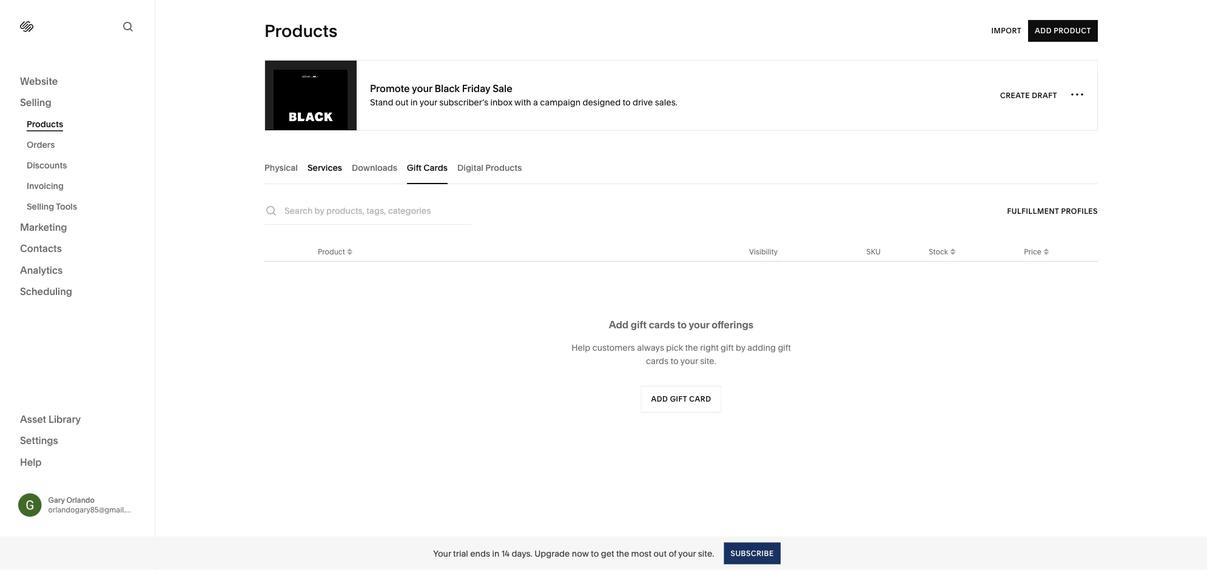 Task type: vqa. For each thing, say whether or not it's contained in the screenshot.
SALE
yes



Task type: locate. For each thing, give the bounding box(es) containing it.
contacts link
[[20, 242, 135, 257]]

0 horizontal spatial help
[[20, 457, 42, 469]]

site. down right at bottom
[[700, 356, 716, 367]]

1 horizontal spatial products
[[265, 21, 338, 41]]

to left get
[[591, 549, 599, 559]]

tab list
[[265, 151, 1098, 184]]

add up customers
[[609, 319, 629, 331]]

add left card
[[651, 395, 668, 404]]

help left customers
[[572, 343, 590, 353]]

import
[[992, 26, 1022, 35]]

help for help
[[20, 457, 42, 469]]

the
[[685, 343, 698, 353], [616, 549, 629, 559]]

digital products
[[457, 163, 522, 173]]

downloads button
[[352, 151, 397, 184]]

your
[[412, 83, 432, 95], [420, 97, 437, 107], [689, 319, 710, 331], [681, 356, 698, 367], [678, 549, 696, 559]]

product
[[1054, 26, 1091, 35], [318, 248, 345, 256]]

black
[[435, 83, 460, 95]]

add product
[[1035, 26, 1091, 35]]

products link
[[27, 114, 141, 135]]

selling tools
[[27, 202, 77, 212]]

out left of
[[654, 549, 667, 559]]

0 vertical spatial help
[[572, 343, 590, 353]]

gift up 'always'
[[631, 319, 647, 331]]

gary orlando orlandogary85@gmail.com
[[48, 496, 141, 515]]

1 horizontal spatial out
[[654, 549, 667, 559]]

0 vertical spatial products
[[265, 21, 338, 41]]

contacts
[[20, 243, 62, 255]]

0 vertical spatial site.
[[700, 356, 716, 367]]

website link
[[20, 75, 135, 89]]

0 vertical spatial in
[[411, 97, 418, 107]]

help inside 'help customers always pick the right gift by adding gift cards to your site.'
[[572, 343, 590, 353]]

library
[[49, 414, 81, 426]]

pick
[[666, 343, 683, 353]]

selling inside 'selling' link
[[20, 97, 51, 109]]

2 vertical spatial add
[[651, 395, 668, 404]]

1 vertical spatial product
[[318, 248, 345, 256]]

0 horizontal spatial in
[[411, 97, 418, 107]]

gift left card
[[670, 395, 687, 404]]

site.
[[700, 356, 716, 367], [698, 549, 714, 559]]

1 horizontal spatial in
[[492, 549, 499, 559]]

orders link
[[27, 135, 141, 155]]

add gift cards to your offerings
[[609, 319, 754, 331]]

selling inside selling tools link
[[27, 202, 54, 212]]

cards down 'always'
[[646, 356, 669, 367]]

help link
[[20, 456, 42, 470]]

now
[[572, 549, 589, 559]]

gary
[[48, 496, 65, 505]]

scheduling
[[20, 286, 72, 298]]

1 horizontal spatial add
[[651, 395, 668, 404]]

the right get
[[616, 549, 629, 559]]

in left 14
[[492, 549, 499, 559]]

sales.
[[655, 97, 678, 107]]

import button
[[992, 20, 1022, 42]]

digital products button
[[457, 151, 522, 184]]

0 vertical spatial cards
[[649, 319, 675, 331]]

site. right of
[[698, 549, 714, 559]]

1 horizontal spatial the
[[685, 343, 698, 353]]

card
[[689, 395, 711, 404]]

to down pick
[[671, 356, 679, 367]]

dropdown icon image
[[345, 245, 355, 255], [948, 245, 958, 255], [1042, 245, 1051, 255], [345, 249, 355, 259], [948, 249, 958, 259], [1042, 249, 1051, 259]]

of
[[669, 549, 677, 559]]

designed
[[583, 97, 621, 107]]

0 horizontal spatial add
[[609, 319, 629, 331]]

products
[[265, 21, 338, 41], [27, 119, 63, 130], [486, 163, 522, 173]]

ends
[[470, 549, 490, 559]]

2 horizontal spatial products
[[486, 163, 522, 173]]

0 vertical spatial add
[[1035, 26, 1052, 35]]

site. inside 'help customers always pick the right gift by adding gift cards to your site.'
[[700, 356, 716, 367]]

asset library link
[[20, 413, 135, 427]]

to left drive at the top of page
[[623, 97, 631, 107]]

0 vertical spatial selling
[[20, 97, 51, 109]]

settings
[[20, 435, 58, 447]]

help
[[572, 343, 590, 353], [20, 457, 42, 469]]

cards
[[649, 319, 675, 331], [646, 356, 669, 367]]

add right import
[[1035, 26, 1052, 35]]

friday
[[462, 83, 490, 95]]

1 vertical spatial in
[[492, 549, 499, 559]]

selling down website
[[20, 97, 51, 109]]

help for help customers always pick the right gift by adding gift cards to your site.
[[572, 343, 590, 353]]

0 horizontal spatial out
[[395, 97, 409, 107]]

upgrade
[[535, 549, 570, 559]]

0 vertical spatial out
[[395, 97, 409, 107]]

product inside add product button
[[1054, 26, 1091, 35]]

your up right at bottom
[[689, 319, 710, 331]]

1 vertical spatial selling
[[27, 202, 54, 212]]

profiles
[[1061, 207, 1098, 216]]

gift inside 'add gift card' button
[[670, 395, 687, 404]]

orlando
[[66, 496, 95, 505]]

promote
[[370, 83, 410, 95]]

subscriber's
[[439, 97, 488, 107]]

in right stand at the top left of page
[[411, 97, 418, 107]]

website
[[20, 75, 58, 87]]

your down pick
[[681, 356, 698, 367]]

add gift card button
[[641, 386, 722, 413]]

1 vertical spatial add
[[609, 319, 629, 331]]

selling
[[20, 97, 51, 109], [27, 202, 54, 212]]

0 vertical spatial product
[[1054, 26, 1091, 35]]

create draft
[[1000, 91, 1057, 100]]

adding
[[748, 343, 776, 353]]

cards up 'always'
[[649, 319, 675, 331]]

to up pick
[[677, 319, 687, 331]]

out down promote
[[395, 97, 409, 107]]

1 horizontal spatial help
[[572, 343, 590, 353]]

2 horizontal spatial add
[[1035, 26, 1052, 35]]

gift right adding
[[778, 343, 791, 353]]

gift
[[631, 319, 647, 331], [721, 343, 734, 353], [778, 343, 791, 353], [670, 395, 687, 404]]

products inside products link
[[27, 119, 63, 130]]

promote your black friday sale stand out in your subscriber's inbox with a campaign designed to drive sales.
[[370, 83, 678, 107]]

to
[[623, 97, 631, 107], [677, 319, 687, 331], [671, 356, 679, 367], [591, 549, 599, 559]]

14
[[502, 549, 510, 559]]

draft
[[1032, 91, 1057, 100]]

in
[[411, 97, 418, 107], [492, 549, 499, 559]]

cards inside 'help customers always pick the right gift by adding gift cards to your site.'
[[646, 356, 669, 367]]

out
[[395, 97, 409, 107], [654, 549, 667, 559]]

to inside 'help customers always pick the right gift by adding gift cards to your site.'
[[671, 356, 679, 367]]

selling up marketing
[[27, 202, 54, 212]]

sku
[[867, 248, 881, 256]]

1 vertical spatial products
[[27, 119, 63, 130]]

1 horizontal spatial product
[[1054, 26, 1091, 35]]

add
[[1035, 26, 1052, 35], [609, 319, 629, 331], [651, 395, 668, 404]]

1 vertical spatial help
[[20, 457, 42, 469]]

1 vertical spatial the
[[616, 549, 629, 559]]

1 vertical spatial site.
[[698, 549, 714, 559]]

2 vertical spatial products
[[486, 163, 522, 173]]

most
[[631, 549, 652, 559]]

1 vertical spatial cards
[[646, 356, 669, 367]]

the right pick
[[685, 343, 698, 353]]

0 horizontal spatial products
[[27, 119, 63, 130]]

create draft button
[[1000, 85, 1057, 106]]

help down settings on the bottom left of the page
[[20, 457, 42, 469]]

0 vertical spatial the
[[685, 343, 698, 353]]



Task type: describe. For each thing, give the bounding box(es) containing it.
days.
[[512, 549, 533, 559]]

the inside 'help customers always pick the right gift by adding gift cards to your site.'
[[685, 343, 698, 353]]

analytics
[[20, 265, 63, 276]]

0 horizontal spatial product
[[318, 248, 345, 256]]

orlandogary85@gmail.com
[[48, 506, 141, 515]]

services button
[[308, 151, 342, 184]]

subscribe button
[[724, 543, 781, 565]]

out inside 'promote your black friday sale stand out in your subscriber's inbox with a campaign designed to drive sales.'
[[395, 97, 409, 107]]

campaign
[[540, 97, 581, 107]]

drive
[[633, 97, 653, 107]]

inbox
[[490, 97, 513, 107]]

selling for selling
[[20, 97, 51, 109]]

asset library
[[20, 414, 81, 426]]

your right of
[[678, 549, 696, 559]]

customers
[[593, 343, 635, 353]]

stock
[[929, 248, 948, 256]]

analytics link
[[20, 264, 135, 278]]

discounts link
[[27, 155, 141, 176]]

help customers always pick the right gift by adding gift cards to your site.
[[572, 343, 791, 367]]

a
[[533, 97, 538, 107]]

add for add gift cards to your offerings
[[609, 319, 629, 331]]

offerings
[[712, 319, 754, 331]]

gift cards
[[407, 163, 448, 173]]

selling link
[[20, 96, 135, 110]]

price
[[1024, 248, 1042, 256]]

always
[[637, 343, 664, 353]]

right
[[700, 343, 719, 353]]

with
[[515, 97, 531, 107]]

1 vertical spatial out
[[654, 549, 667, 559]]

visibility
[[749, 248, 778, 256]]

by
[[736, 343, 746, 353]]

invoicing link
[[27, 176, 141, 197]]

sale
[[493, 83, 513, 95]]

invoicing
[[27, 181, 64, 191]]

stand
[[370, 97, 393, 107]]

asset
[[20, 414, 46, 426]]

downloads
[[352, 163, 397, 173]]

settings link
[[20, 435, 135, 449]]

selling tools link
[[27, 197, 141, 217]]

in inside 'promote your black friday sale stand out in your subscriber's inbox with a campaign designed to drive sales.'
[[411, 97, 418, 107]]

fulfillment profiles button
[[1007, 201, 1098, 222]]

gift cards button
[[407, 151, 448, 184]]

subscribe
[[731, 550, 774, 558]]

tab list containing physical
[[265, 151, 1098, 184]]

add for add product
[[1035, 26, 1052, 35]]

gift
[[407, 163, 422, 173]]

add product button
[[1028, 20, 1098, 42]]

your down the black
[[420, 97, 437, 107]]

products inside the 'digital products' button
[[486, 163, 522, 173]]

add for add gift card
[[651, 395, 668, 404]]

0 horizontal spatial the
[[616, 549, 629, 559]]

create
[[1000, 91, 1030, 100]]

get
[[601, 549, 614, 559]]

physical
[[265, 163, 298, 173]]

scheduling link
[[20, 285, 135, 300]]

Search by products, tags, categories field
[[285, 204, 471, 218]]

discounts
[[27, 160, 67, 171]]

your trial ends in 14 days. upgrade now to get the most out of your site.
[[433, 549, 714, 559]]

marketing link
[[20, 221, 135, 235]]

services
[[308, 163, 342, 173]]

your
[[433, 549, 451, 559]]

to inside 'promote your black friday sale stand out in your subscriber's inbox with a campaign designed to drive sales.'
[[623, 97, 631, 107]]

selling for selling tools
[[27, 202, 54, 212]]

orders
[[27, 140, 55, 150]]

your inside 'help customers always pick the right gift by adding gift cards to your site.'
[[681, 356, 698, 367]]

gift left by
[[721, 343, 734, 353]]

tools
[[56, 202, 77, 212]]

trial
[[453, 549, 468, 559]]

marketing
[[20, 221, 67, 233]]

cards
[[424, 163, 448, 173]]

digital
[[457, 163, 484, 173]]

fulfillment profiles
[[1007, 207, 1098, 216]]

fulfillment
[[1007, 207, 1059, 216]]

your left the black
[[412, 83, 432, 95]]

physical button
[[265, 151, 298, 184]]

add gift card
[[651, 395, 711, 404]]



